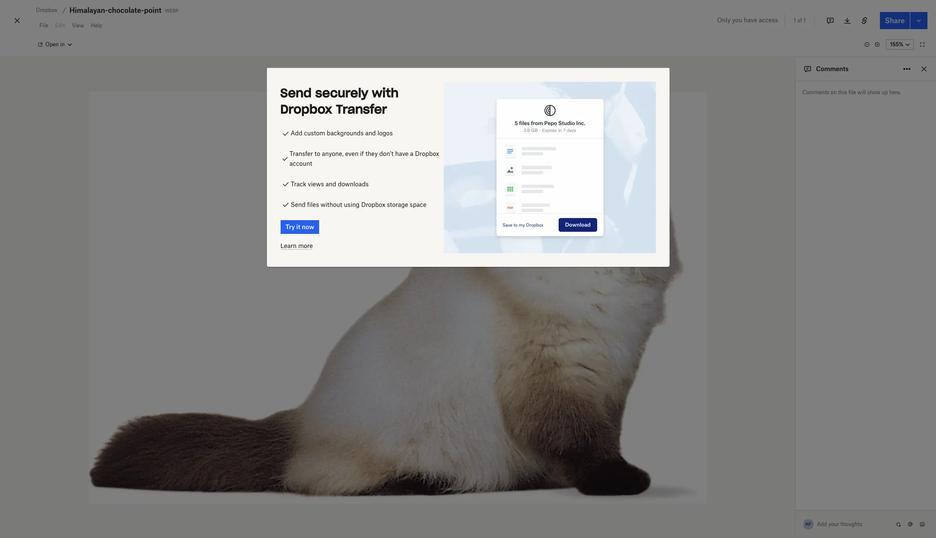 Task type: vqa. For each thing, say whether or not it's contained in the screenshot.
leftmost and
yes



Task type: describe. For each thing, give the bounding box(es) containing it.
only
[[717, 16, 731, 24]]

dropbox inside transfer to anyone, even if they don't have a dropbox account
[[415, 150, 439, 157]]

close image
[[12, 14, 22, 27]]

with
[[372, 85, 399, 100]]

0 vertical spatial have
[[744, 16, 757, 24]]

storage
[[387, 201, 408, 208]]

custom
[[304, 129, 325, 137]]

you
[[732, 16, 742, 24]]

show
[[868, 89, 880, 96]]

access
[[759, 16, 778, 24]]

more
[[298, 242, 313, 249]]

file
[[849, 89, 856, 96]]

point
[[144, 6, 162, 15]]

even
[[345, 150, 358, 157]]

dropbox inside send securely with dropbox transfer
[[280, 101, 332, 117]]

a
[[410, 150, 413, 157]]

add custom backgrounds and logos
[[291, 129, 393, 137]]

space
[[410, 201, 426, 208]]

files
[[307, 201, 319, 208]]

to
[[315, 150, 320, 157]]

without
[[321, 201, 342, 208]]

send for send files without using dropbox storage space
[[291, 201, 306, 208]]

of
[[797, 17, 802, 24]]

anyone,
[[322, 150, 344, 157]]

himalayan-
[[69, 6, 108, 15]]

close right sidebar image
[[919, 64, 929, 74]]

only you have access
[[717, 16, 778, 24]]

track views and downloads
[[291, 180, 369, 187]]

chocolate-
[[108, 6, 144, 15]]

animated image showing what a transfer looks like image
[[444, 82, 656, 253]]

learn more
[[280, 242, 313, 249]]

it
[[296, 223, 300, 231]]

try it now button
[[280, 220, 319, 234]]

will
[[858, 89, 866, 96]]

Add your thoughts text field
[[817, 518, 893, 531]]

share button
[[880, 12, 910, 29]]

thoughts
[[841, 521, 862, 527]]

try it now
[[286, 223, 314, 231]]



Task type: locate. For each thing, give the bounding box(es) containing it.
add left custom
[[291, 129, 302, 137]]

dropbox right a
[[415, 150, 439, 157]]

0 vertical spatial add
[[291, 129, 302, 137]]

1 vertical spatial have
[[395, 150, 408, 157]]

2 vertical spatial dropbox
[[361, 201, 385, 208]]

transfer
[[336, 101, 387, 117], [290, 150, 313, 157]]

0 vertical spatial and
[[365, 129, 376, 137]]

using
[[344, 201, 360, 208]]

1 of 1
[[794, 17, 806, 24]]

add for add your thoughts
[[817, 521, 827, 527]]

dropbox up custom
[[280, 101, 332, 117]]

this
[[838, 89, 847, 96]]

1 horizontal spatial dropbox
[[361, 201, 385, 208]]

send securely with dropbox transfer
[[280, 85, 399, 117]]

1 vertical spatial dropbox
[[415, 150, 439, 157]]

securely
[[315, 85, 368, 100]]

0 horizontal spatial and
[[326, 180, 336, 187]]

0 horizontal spatial add
[[291, 129, 302, 137]]

backgrounds
[[327, 129, 364, 137]]

views
[[308, 180, 324, 187]]

don't
[[379, 150, 394, 157]]

comments for comments
[[816, 65, 849, 72]]

0 horizontal spatial 1
[[794, 17, 796, 24]]

2 horizontal spatial dropbox
[[415, 150, 439, 157]]

share
[[885, 16, 905, 25]]

transfer inside transfer to anyone, even if they don't have a dropbox account
[[290, 150, 313, 157]]

add for add custom backgrounds and logos
[[291, 129, 302, 137]]

learn
[[280, 242, 297, 249]]

if
[[360, 150, 364, 157]]

up
[[882, 89, 888, 96]]

add your thoughts image
[[817, 520, 886, 529]]

2 1 from the left
[[804, 17, 806, 24]]

0 vertical spatial dropbox
[[280, 101, 332, 117]]

1 vertical spatial and
[[326, 180, 336, 187]]

0 vertical spatial send
[[280, 85, 312, 100]]

transfer down securely
[[336, 101, 387, 117]]

1 horizontal spatial have
[[744, 16, 757, 24]]

1 vertical spatial comments
[[802, 89, 829, 96]]

send for send securely with dropbox transfer
[[280, 85, 312, 100]]

1 left of
[[794, 17, 796, 24]]

1 vertical spatial transfer
[[290, 150, 313, 157]]

1 horizontal spatial 1
[[804, 17, 806, 24]]

1 horizontal spatial and
[[365, 129, 376, 137]]

send
[[280, 85, 312, 100], [291, 201, 306, 208]]

transfer to anyone, even if they don't have a dropbox account
[[290, 150, 439, 167]]

comments
[[816, 65, 849, 72], [802, 89, 829, 96]]

1 vertical spatial add
[[817, 521, 827, 527]]

learn more link
[[280, 242, 313, 250]]

your
[[828, 521, 839, 527]]

transfer up account
[[290, 150, 313, 157]]

try
[[286, 223, 295, 231]]

0 vertical spatial transfer
[[336, 101, 387, 117]]

have inside transfer to anyone, even if they don't have a dropbox account
[[395, 150, 408, 157]]

/ himalayan-chocolate-point webp
[[63, 6, 178, 15]]

on
[[831, 89, 837, 96]]

comments up on at the top right of the page
[[816, 65, 849, 72]]

add
[[291, 129, 302, 137], [817, 521, 827, 527]]

0 horizontal spatial transfer
[[290, 150, 313, 157]]

send inside send securely with dropbox transfer
[[280, 85, 312, 100]]

1 horizontal spatial transfer
[[336, 101, 387, 117]]

0 horizontal spatial have
[[395, 150, 408, 157]]

have
[[744, 16, 757, 24], [395, 150, 408, 157]]

downloads
[[338, 180, 369, 187]]

and
[[365, 129, 376, 137], [326, 180, 336, 187]]

account
[[290, 160, 312, 167]]

they
[[366, 150, 378, 157]]

0 vertical spatial comments
[[816, 65, 849, 72]]

comments for comments on this file will show up here.
[[802, 89, 829, 96]]

transfer inside send securely with dropbox transfer
[[336, 101, 387, 117]]

comments on this file will show up here.
[[802, 89, 901, 96]]

have right you on the right top of the page
[[744, 16, 757, 24]]

add left your
[[817, 521, 827, 527]]

1 1 from the left
[[794, 17, 796, 24]]

1
[[794, 17, 796, 24], [804, 17, 806, 24]]

1 horizontal spatial add
[[817, 521, 827, 527]]

1 right of
[[804, 17, 806, 24]]

here.
[[889, 89, 901, 96]]

send files without using dropbox storage space
[[291, 201, 426, 208]]

dropbox
[[280, 101, 332, 117], [415, 150, 439, 157], [361, 201, 385, 208]]

/
[[63, 6, 66, 14]]

dropbox right using
[[361, 201, 385, 208]]

and right 'views'
[[326, 180, 336, 187]]

1 vertical spatial send
[[291, 201, 306, 208]]

track
[[291, 180, 306, 187]]

add your thoughts
[[817, 521, 862, 527]]

None field
[[0, 0, 65, 9]]

0 horizontal spatial dropbox
[[280, 101, 332, 117]]

webp
[[165, 6, 178, 14]]

now
[[302, 223, 314, 231]]

have left a
[[395, 150, 408, 157]]

comments left on at the top right of the page
[[802, 89, 829, 96]]

logos
[[378, 129, 393, 137]]

and left logos
[[365, 129, 376, 137]]



